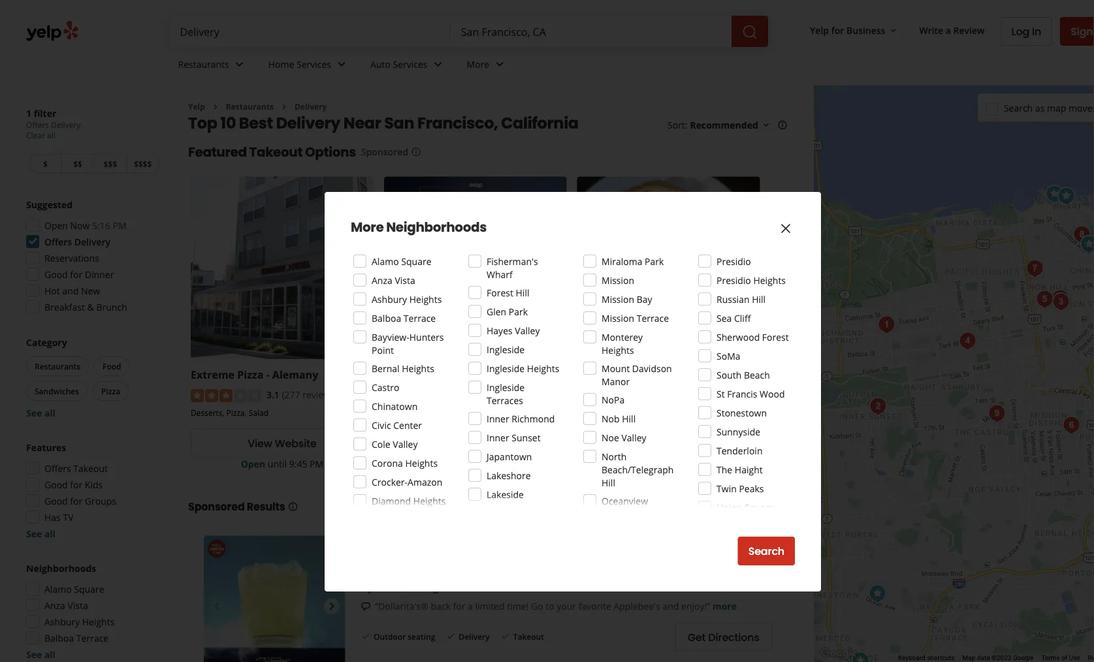 Task type: locate. For each thing, give the bounding box(es) containing it.
1 horizontal spatial sponsored
[[361, 146, 408, 158]]

10:00
[[480, 458, 503, 471]]

a right the write
[[946, 24, 952, 36]]

midnight down the order now
[[674, 458, 712, 471]]

mount
[[602, 362, 630, 375]]

0 horizontal spatial takeout
[[73, 462, 108, 475]]

breakfast up the civic center
[[384, 404, 419, 415]]

ingleside down the hayes
[[487, 343, 525, 356]]

mission
[[602, 274, 635, 287], [602, 293, 635, 306], [602, 312, 635, 324]]

heights inside monterey heights
[[602, 344, 634, 357]]

write
[[920, 24, 944, 36]]

directions down more link at the bottom right
[[709, 630, 760, 645]]

1 vertical spatial park
[[509, 306, 528, 318]]

yelp left 'business' on the top
[[810, 24, 829, 36]]

1 horizontal spatial 24 chevron down v2 image
[[430, 56, 446, 72]]

see all button
[[26, 407, 55, 419], [26, 528, 55, 540], [26, 649, 55, 661]]

hill down presidio heights
[[752, 293, 766, 306]]

2 see from the top
[[26, 528, 42, 540]]

delivery inside group
[[74, 236, 110, 248]]

2 vertical spatial restaurants
[[35, 361, 80, 372]]

balboa
[[372, 312, 401, 324], [44, 632, 74, 645]]

delivery down "open now 5:16 pm"
[[74, 236, 110, 248]]

category
[[26, 336, 67, 349]]

1 reviews) from the left
[[303, 389, 338, 401]]

1 horizontal spatial &
[[421, 404, 427, 415]]

brunch,
[[429, 404, 457, 415]]

1 vertical spatial alamo
[[44, 583, 72, 596]]

1 ingleside from the top
[[487, 343, 525, 356]]

reviews) right (54
[[684, 389, 719, 401]]

1 vertical spatial midnight
[[409, 582, 447, 594]]

0 horizontal spatial ashbury heights
[[44, 616, 115, 628]]

24 chevron down v2 image
[[232, 56, 248, 72], [430, 56, 446, 72], [492, 56, 508, 72]]

1 horizontal spatial 16 chevron right v2 image
[[279, 102, 289, 112]]

for down good for kids
[[70, 495, 83, 507]]

0 vertical spatial presidio
[[717, 255, 751, 268]]

1 vertical spatial balboa terrace
[[44, 632, 109, 645]]

applebee's grill + bar image
[[1042, 181, 1068, 207]]

restaurants right top
[[226, 101, 274, 112]]

until for now
[[653, 458, 672, 471]]

& down new
[[87, 301, 94, 313]]

cole
[[372, 438, 391, 451]]

auto services
[[371, 58, 428, 70]]

food button
[[94, 357, 130, 376]]

open down order
[[626, 458, 650, 471]]

0 horizontal spatial 16 chevron right v2 image
[[210, 102, 221, 112]]

breakfast down hot and new
[[44, 301, 85, 313]]

miraloma
[[602, 255, 643, 268]]

open inside group
[[44, 219, 68, 232]]

1 services from the left
[[297, 58, 331, 70]]

valley up corona heights
[[393, 438, 418, 451]]

california
[[501, 112, 579, 134]]

open up "amazon"
[[432, 458, 456, 471]]

valley down 'glen park'
[[515, 324, 540, 337]]

delivery link
[[295, 101, 327, 112]]

2 horizontal spatial pm
[[506, 458, 520, 471]]

0 horizontal spatial terrace
[[76, 632, 109, 645]]

16 chevron right v2 image for restaurants
[[210, 102, 221, 112]]

st francis wood
[[717, 388, 785, 400]]

alamo square inside the more neighborhoods dialog
[[372, 255, 432, 268]]

alemany
[[272, 368, 318, 382]]

restaurants
[[178, 58, 229, 70], [226, 101, 274, 112], [35, 361, 80, 372]]

1 24 chevron down v2 image from the left
[[232, 56, 248, 72]]

ashbury inside the more neighborhoods dialog
[[372, 293, 407, 306]]

3 see from the top
[[26, 649, 42, 661]]

get down enjoy!"
[[688, 630, 706, 645]]

hill
[[516, 287, 530, 299], [752, 293, 766, 306], [622, 413, 636, 425], [602, 477, 616, 489]]

1 vertical spatial offers
[[44, 236, 72, 248]]

group containing suggested
[[22, 198, 162, 318]]

until for website
[[268, 458, 287, 471]]

now up offers delivery
[[70, 219, 90, 232]]

1 16 chevron right v2 image from the left
[[210, 102, 221, 112]]

keyboard shortcuts
[[899, 655, 955, 662]]

0 vertical spatial offers
[[26, 120, 49, 130]]

0 vertical spatial 16 info v2 image
[[778, 120, 788, 131]]

get directions down more link at the bottom right
[[688, 630, 760, 645]]

more for more
[[467, 58, 490, 70]]

2 24 chevron down v2 image from the left
[[430, 56, 446, 72]]

until
[[268, 458, 287, 471], [459, 458, 478, 471], [653, 458, 672, 471], [388, 582, 407, 594]]

0 vertical spatial forest
[[487, 287, 514, 299]]

yelp inside button
[[810, 24, 829, 36]]

1 horizontal spatial square
[[401, 255, 432, 268]]

sherwood
[[717, 331, 760, 343]]

1 horizontal spatial terrace
[[404, 312, 436, 324]]

pm
[[113, 219, 126, 232], [310, 458, 324, 471], [506, 458, 520, 471]]

terrace
[[404, 312, 436, 324], [637, 312, 669, 324], [76, 632, 109, 645]]

0 horizontal spatial park
[[509, 306, 528, 318]]

10
[[220, 112, 236, 134]]

0 vertical spatial midnight
[[674, 458, 712, 471]]

francis
[[728, 388, 758, 400]]

get directions up open until 10:00 pm
[[440, 436, 512, 451]]

all for category
[[44, 407, 55, 419]]

north
[[602, 451, 627, 463]]

valley right noe at bottom right
[[622, 432, 647, 444]]

1 vertical spatial sponsored
[[188, 500, 245, 515]]

0 vertical spatial park
[[645, 255, 664, 268]]

korean soul chicken image
[[1022, 256, 1049, 282]]

good up has tv
[[44, 495, 68, 507]]

1 vertical spatial ashbury
[[44, 616, 80, 628]]

ashbury
[[372, 293, 407, 306], [44, 616, 80, 628]]

all for features
[[44, 528, 55, 540]]

2 ingleside from the top
[[487, 362, 525, 375]]

valley for noe valley
[[622, 432, 647, 444]]

chinatown
[[372, 400, 418, 413]]

brunch
[[96, 301, 127, 313]]

2 horizontal spatial 24 chevron down v2 image
[[492, 56, 508, 72]]

group containing category
[[24, 336, 162, 420]]

3 mission from the top
[[602, 312, 635, 324]]

sort:
[[668, 119, 688, 131]]

beach
[[744, 369, 770, 381]]

presidio up presidio heights
[[717, 255, 751, 268]]

saucy asian image
[[984, 401, 1011, 427]]

2 16 checkmark v2 image from the left
[[500, 632, 511, 642]]

search
[[1004, 102, 1033, 114], [749, 544, 785, 559]]

inner up japantown
[[487, 432, 510, 444]]

1 vertical spatial more
[[351, 218, 384, 237]]

& inside group
[[87, 301, 94, 313]]

2 vertical spatial &
[[421, 404, 427, 415]]

group
[[22, 198, 162, 318], [24, 336, 162, 420], [22, 441, 162, 540], [22, 562, 162, 661]]

dinner
[[85, 268, 114, 281]]

park up hayes valley
[[509, 306, 528, 318]]

vista inside the more neighborhoods dialog
[[395, 274, 415, 287]]

now inside group
[[70, 219, 90, 232]]

ingleside up ingleside terraces
[[487, 362, 525, 375]]

1 horizontal spatial open until midnight
[[626, 458, 712, 471]]

kung food image
[[955, 328, 981, 355]]

sandwiches button
[[26, 382, 88, 401]]

©2023
[[992, 655, 1012, 662]]

0 horizontal spatial get
[[440, 436, 458, 451]]

sign 
[[1071, 24, 1095, 39]]

1 horizontal spatial anza
[[372, 274, 393, 287]]

1 vertical spatial open until midnight
[[361, 582, 447, 594]]

open down the suggested
[[44, 219, 68, 232]]

extreme pizza - alemany image
[[848, 649, 874, 663]]

2 see all from the top
[[26, 528, 55, 540]]

house of thai image
[[1032, 287, 1058, 313]]

services right auto
[[393, 58, 428, 70]]

mission up mission terrace
[[602, 293, 635, 306]]

1 horizontal spatial anza vista
[[372, 274, 415, 287]]

0 horizontal spatial a
[[468, 600, 473, 613]]

offers up good for kids
[[44, 462, 71, 475]]

2 horizontal spatial takeout
[[513, 632, 544, 643]]

food
[[103, 361, 121, 372]]

pizza down food 'button'
[[101, 386, 120, 397]]

0 vertical spatial pizza
[[237, 368, 264, 382]]

1 see all from the top
[[26, 407, 55, 419]]

restaurants up sandwiches
[[35, 361, 80, 372]]

1 horizontal spatial services
[[393, 58, 428, 70]]

1 vertical spatial get
[[688, 630, 706, 645]]

0 horizontal spatial anza vista
[[44, 600, 88, 612]]

for right "back" on the left bottom of page
[[453, 600, 466, 613]]

valley
[[515, 324, 540, 337], [622, 432, 647, 444], [393, 438, 418, 451], [760, 521, 785, 533]]

search button
[[738, 537, 795, 566]]

services left 24 chevron down v2 image
[[297, 58, 331, 70]]

1 horizontal spatial neighborhoods
[[386, 218, 487, 237]]

good for good for groups
[[44, 495, 68, 507]]

3 good from the top
[[44, 495, 68, 507]]

3 ingleside from the top
[[487, 381, 525, 394]]

0 vertical spatial more
[[467, 58, 490, 70]]

hill up oceanview
[[602, 477, 616, 489]]

mission up monterey
[[602, 312, 635, 324]]

offers up reservations
[[44, 236, 72, 248]]

terms of use
[[1042, 655, 1081, 662]]

good down offers takeout on the left of the page
[[44, 479, 68, 491]]

open until midnight down the order now
[[626, 458, 712, 471]]

1 good from the top
[[44, 268, 68, 281]]

1 vertical spatial &
[[654, 368, 662, 382]]

1 horizontal spatial a
[[946, 24, 952, 36]]

forest down wharf
[[487, 287, 514, 299]]

get directions link up open until 10:00 pm
[[384, 429, 567, 458]]

more inside dialog
[[351, 218, 384, 237]]

near
[[344, 112, 381, 134]]

2 presidio from the top
[[717, 274, 751, 287]]

good up hot
[[44, 268, 68, 281]]

hill inside 'north beach/telegraph hill'
[[602, 477, 616, 489]]

view
[[248, 436, 272, 451]]

pm right 5:16
[[113, 219, 126, 232]]

1 vertical spatial pizza
[[101, 386, 120, 397]]

sandwiches
[[35, 386, 79, 397]]

takeout up kids on the bottom
[[73, 462, 108, 475]]

amazon
[[408, 476, 443, 489]]

beach/telegraph
[[602, 464, 674, 476]]

pizza left -
[[237, 368, 264, 382]]

sponsored for sponsored results
[[188, 500, 245, 515]]

now right order
[[674, 436, 696, 451]]

0 vertical spatial alamo
[[372, 255, 399, 268]]

reviews) right (277
[[303, 389, 338, 401]]

3 24 chevron down v2 image from the left
[[492, 56, 508, 72]]

0 vertical spatial vista
[[395, 274, 415, 287]]

0 horizontal spatial alamo square
[[44, 583, 104, 596]]

0 horizontal spatial 24 chevron down v2 image
[[232, 56, 248, 72]]

1 horizontal spatial alamo square
[[372, 255, 432, 268]]

16 checkmark v2 image
[[361, 632, 371, 642], [500, 632, 511, 642]]

terrace for bayview-
[[404, 312, 436, 324]]

& down "reviews"
[[421, 404, 427, 415]]

1 inner from the top
[[487, 413, 510, 425]]

pm right 10:00
[[506, 458, 520, 471]]

$$$
[[104, 158, 117, 169]]

for left 'business' on the top
[[832, 24, 845, 36]]

1 see from the top
[[26, 407, 42, 419]]

2 16 chevron right v2 image from the left
[[279, 102, 289, 112]]

pizza, right nob at the bottom
[[625, 408, 645, 419]]

0 vertical spatial sponsored
[[361, 146, 408, 158]]

1 horizontal spatial get directions
[[688, 630, 760, 645]]

1 vertical spatial see all button
[[26, 528, 55, 540]]

back
[[431, 600, 451, 613]]

None search field
[[170, 16, 771, 47]]

1 vertical spatial now
[[674, 436, 696, 451]]

24 chevron down v2 image inside auto services link
[[430, 56, 446, 72]]

2 good from the top
[[44, 479, 68, 491]]

takeout for featured
[[249, 143, 303, 161]]

midnight up "back" on the left bottom of page
[[409, 582, 447, 594]]

2 mission from the top
[[602, 293, 635, 306]]

jamra
[[578, 368, 609, 382]]

mission for mission bay
[[602, 293, 635, 306]]

terms of use link
[[1042, 655, 1081, 662]]

1 pizza, from the left
[[227, 408, 247, 419]]

data
[[978, 655, 991, 662]]

hill up 'glen park'
[[516, 287, 530, 299]]

9:45
[[289, 458, 307, 471]]

24 chevron down v2 image inside more link
[[492, 56, 508, 72]]

1 horizontal spatial ashbury heights
[[372, 293, 442, 306]]

1 horizontal spatial midnight
[[674, 458, 712, 471]]

& inside ihop 331 reviews breakfast & brunch, burgers, pancakes
[[421, 404, 427, 415]]

1 presidio from the top
[[717, 255, 751, 268]]

search left as
[[1004, 102, 1033, 114]]

16 chevron right v2 image
[[210, 102, 221, 112], [279, 102, 289, 112]]

valley up search button
[[760, 521, 785, 533]]

0 horizontal spatial get directions
[[440, 436, 512, 451]]

re link
[[1089, 655, 1095, 662]]

all inside the 1 filter offers delivery clear all
[[47, 130, 55, 141]]

restaurants inside button
[[35, 361, 80, 372]]

open now 5:16 pm
[[44, 219, 126, 232]]

group containing features
[[22, 441, 162, 540]]

1 horizontal spatial 16 info v2 image
[[778, 120, 788, 131]]

0 horizontal spatial reviews)
[[303, 389, 338, 401]]

yelp
[[810, 24, 829, 36], [188, 101, 205, 112]]

offers down filter
[[26, 120, 49, 130]]

alamo inside the more neighborhoods dialog
[[372, 255, 399, 268]]

park right the "miraloma"
[[645, 255, 664, 268]]

until left 10:00
[[459, 458, 478, 471]]

takeout down go at left
[[513, 632, 544, 643]]

and
[[62, 285, 79, 297], [663, 600, 679, 613]]

hill for forest hill
[[516, 287, 530, 299]]

1 16 checkmark v2 image from the left
[[361, 632, 371, 642]]

0 vertical spatial see all
[[26, 407, 55, 419]]

more inside business categories element
[[467, 58, 490, 70]]

inner for inner richmond
[[487, 413, 510, 425]]

open until midnight up "dollarita's® on the left bottom of the page
[[361, 582, 447, 594]]

for down offers takeout on the left of the page
[[70, 479, 83, 491]]

2 vertical spatial see all
[[26, 649, 55, 661]]

2 services from the left
[[393, 58, 428, 70]]

delivery up options
[[276, 112, 341, 134]]

park for glen park
[[509, 306, 528, 318]]

balboa inside the more neighborhoods dialog
[[372, 312, 401, 324]]

delivery down filter
[[51, 120, 81, 130]]

order now link
[[578, 429, 760, 458]]

0 horizontal spatial 16 info v2 image
[[288, 502, 298, 512]]

0 horizontal spatial search
[[749, 544, 785, 559]]

2 vertical spatial mission
[[602, 312, 635, 324]]

sandwiches,
[[578, 408, 622, 419]]

16 checkmark v2 image left outdoor
[[361, 632, 371, 642]]

restaurants link right top
[[226, 101, 274, 112]]

2 see all button from the top
[[26, 528, 55, 540]]

2 vertical spatial good
[[44, 495, 68, 507]]

lakeside
[[487, 489, 524, 501]]

1 horizontal spatial alamo
[[372, 255, 399, 268]]

search down visitacion valley at right
[[749, 544, 785, 559]]

hill right nob at the bottom
[[622, 413, 636, 425]]

directions up 10:00
[[460, 436, 512, 451]]

presidio up russian
[[717, 274, 751, 287]]

1 horizontal spatial ashbury
[[372, 293, 407, 306]]

1 filter offers delivery clear all
[[26, 107, 81, 141]]

and left enjoy!"
[[663, 600, 679, 613]]

see for offers
[[26, 528, 42, 540]]

2 horizontal spatial square
[[745, 502, 775, 514]]

inner
[[487, 413, 510, 425], [487, 432, 510, 444]]

see all for alamo
[[26, 649, 55, 661]]

1 vertical spatial good
[[44, 479, 68, 491]]

square inside group
[[74, 583, 104, 596]]

services for home services
[[297, 58, 331, 70]]

slideshow element
[[204, 536, 345, 663]]

inner down terraces in the bottom left of the page
[[487, 413, 510, 425]]

restaurants link up yelp link
[[168, 47, 258, 85]]

enjoy!"
[[682, 600, 711, 613]]

1 vertical spatial search
[[749, 544, 785, 559]]

ingleside up terraces in the bottom left of the page
[[487, 381, 525, 394]]

0 vertical spatial get
[[440, 436, 458, 451]]

16 chevron right v2 image left "delivery" link
[[279, 102, 289, 112]]

3 see all from the top
[[26, 649, 55, 661]]

extreme pizza - alemany
[[191, 368, 318, 382]]

restaurants inside business categories element
[[178, 58, 229, 70]]

0 vertical spatial directions
[[460, 436, 512, 451]]

log in link
[[1001, 17, 1053, 46]]

0 vertical spatial mission
[[602, 274, 635, 287]]

0 horizontal spatial more
[[351, 218, 384, 237]]

nob
[[602, 413, 620, 425]]

search inside button
[[749, 544, 785, 559]]

0 horizontal spatial 16 checkmark v2 image
[[361, 632, 371, 642]]

ingleside heights
[[487, 362, 560, 375]]

bernal heights
[[372, 362, 434, 375]]

16 info v2 image
[[778, 120, 788, 131], [288, 502, 298, 512]]

good for dinner
[[44, 268, 114, 281]]

until up "dollarita's® on the left bottom of the page
[[388, 582, 407, 594]]

sunset
[[512, 432, 541, 444]]

davidson
[[633, 362, 672, 375]]

1 horizontal spatial forest
[[763, 331, 789, 343]]

offers inside the 1 filter offers delivery clear all
[[26, 120, 49, 130]]

& left grill
[[654, 368, 662, 382]]

google
[[1014, 655, 1034, 662]]

results
[[247, 500, 285, 515]]

mission down the "miraloma"
[[602, 274, 635, 287]]

that's amore woodfire pizza image
[[865, 581, 891, 607]]

1 horizontal spatial yelp
[[810, 24, 829, 36]]

sponsored
[[361, 146, 408, 158], [188, 500, 245, 515]]

1 horizontal spatial breakfast
[[384, 404, 419, 415]]

sponsored left results
[[188, 500, 245, 515]]

valley for hayes valley
[[515, 324, 540, 337]]

2 inner from the top
[[487, 432, 510, 444]]

pizza inside button
[[101, 386, 120, 397]]

ashbury heights
[[372, 293, 442, 306], [44, 616, 115, 628]]

0 vertical spatial breakfast
[[44, 301, 85, 313]]

for inside button
[[832, 24, 845, 36]]

alamo square
[[372, 255, 432, 268], [44, 583, 104, 596]]

civic center
[[372, 419, 422, 432]]

sponsored down top 10 best delivery near san francisco, california
[[361, 146, 408, 158]]

1 vertical spatial breakfast
[[384, 404, 419, 415]]

new
[[81, 285, 100, 297]]

monterey
[[602, 331, 643, 343]]

delivery right 16 checkmark v2 icon
[[459, 632, 490, 643]]

good for good for dinner
[[44, 268, 68, 281]]

16 checkmark v2 image down time!
[[500, 632, 511, 642]]

corona
[[372, 457, 403, 470]]

3 see all button from the top
[[26, 649, 55, 661]]

1 vertical spatial balboa
[[44, 632, 74, 645]]

1 vertical spatial ingleside
[[487, 362, 525, 375]]

2 pizza, from the left
[[625, 408, 645, 419]]

for up hot and new
[[70, 268, 83, 281]]

restaurants up yelp link
[[178, 58, 229, 70]]

0 vertical spatial ashbury
[[372, 293, 407, 306]]

1 vertical spatial presidio
[[717, 274, 751, 287]]

extreme pizza - alemany link
[[191, 368, 318, 382]]

16 chevron down v2 image
[[888, 25, 899, 36]]

get up open until 10:00 pm
[[440, 436, 458, 451]]

wharf
[[487, 268, 513, 281]]

3.1 star rating image
[[191, 390, 261, 403]]

1 horizontal spatial balboa
[[372, 312, 401, 324]]

delivery inside the 1 filter offers delivery clear all
[[51, 120, 81, 130]]

soma
[[717, 350, 741, 362]]

1 horizontal spatial get directions link
[[676, 623, 772, 652]]

forest right sherwood
[[763, 331, 789, 343]]

hill for russian hill
[[752, 293, 766, 306]]

see all button for offers takeout
[[26, 528, 55, 540]]

ihop image
[[1054, 183, 1080, 209]]

open down view
[[241, 458, 265, 471]]

24 chevron down v2 image for more
[[492, 56, 508, 72]]

1 mission from the top
[[602, 274, 635, 287]]

search for search as map moves
[[1004, 102, 1033, 114]]

24 chevron down v2 image for auto services
[[430, 56, 446, 72]]

inner for inner sunset
[[487, 432, 510, 444]]

offers for offers takeout
[[44, 462, 71, 475]]

16 chevron right v2 image right yelp link
[[210, 102, 221, 112]]

until down order
[[653, 458, 672, 471]]

0 vertical spatial takeout
[[249, 143, 303, 161]]

get directions link down more link at the bottom right
[[676, 623, 772, 652]]

1 vertical spatial vista
[[68, 600, 88, 612]]

seating
[[408, 632, 435, 643]]

0 horizontal spatial services
[[297, 58, 331, 70]]

services
[[297, 58, 331, 70], [393, 58, 428, 70]]

pizza, down 3.1 star rating image
[[227, 408, 247, 419]]

until left 9:45
[[268, 458, 287, 471]]

pm right 9:45
[[310, 458, 324, 471]]

center
[[394, 419, 422, 432]]

a left "limited"
[[468, 600, 473, 613]]

yelp left 10
[[188, 101, 205, 112]]

takeout down the best
[[249, 143, 303, 161]]

0 vertical spatial anza
[[372, 274, 393, 287]]

16 checkmark v2 image for takeout
[[500, 632, 511, 642]]

0 vertical spatial anza vista
[[372, 274, 415, 287]]

and right hot
[[62, 285, 79, 297]]



Task type: vqa. For each thing, say whether or not it's contained in the screenshot.
Restaurant in the right bottom of the page
no



Task type: describe. For each thing, give the bounding box(es) containing it.
0 vertical spatial square
[[401, 255, 432, 268]]

0 horizontal spatial breakfast
[[44, 301, 85, 313]]

breakfast inside ihop 331 reviews breakfast & brunch, burgers, pancakes
[[384, 404, 419, 415]]

sign link
[[1061, 17, 1095, 46]]

group containing neighborhoods
[[22, 562, 162, 661]]

0 horizontal spatial forest
[[487, 287, 514, 299]]

anza vista inside the more neighborhoods dialog
[[372, 274, 415, 287]]

yelp for yelp for business
[[810, 24, 829, 36]]

anza inside the more neighborhoods dialog
[[372, 274, 393, 287]]

top
[[188, 112, 217, 134]]

for for business
[[832, 24, 845, 36]]

2 reviews) from the left
[[684, 389, 719, 401]]

jamra pizzeria & grill link
[[578, 368, 687, 382]]

forest hill
[[487, 287, 530, 299]]

as
[[1036, 102, 1045, 114]]

sandwiches, pizza, burgers
[[578, 408, 676, 419]]

diamond heights
[[372, 495, 446, 507]]

delivery down home services link
[[295, 101, 327, 112]]

map region
[[660, 0, 1095, 663]]

ingleside for ingleside heights
[[487, 362, 525, 375]]

re
[[1089, 655, 1095, 662]]

st
[[717, 388, 725, 400]]

jamra pizzeria & grill image
[[1077, 232, 1095, 258]]

takeout for offers
[[73, 462, 108, 475]]

neighborhoods inside dialog
[[386, 218, 487, 237]]

0 vertical spatial open until midnight
[[626, 458, 712, 471]]

pasha sf image
[[1048, 286, 1074, 312]]

hot and new
[[44, 285, 100, 297]]

home services link
[[258, 47, 360, 85]]

close image
[[778, 221, 794, 237]]

search for search
[[749, 544, 785, 559]]

balboa terrace inside the more neighborhoods dialog
[[372, 312, 436, 324]]

1 vertical spatial alamo square
[[44, 583, 104, 596]]

1 horizontal spatial pizza
[[237, 368, 264, 382]]

point
[[372, 344, 394, 357]]

featured takeout options
[[188, 143, 356, 161]]

extreme
[[191, 368, 235, 382]]

3.1
[[267, 389, 280, 401]]

lakeshore
[[487, 470, 531, 482]]

0 horizontal spatial neighborhoods
[[26, 562, 96, 575]]

website
[[275, 436, 317, 451]]

pizzeria
[[611, 368, 652, 382]]

ingleside terraces
[[487, 381, 525, 407]]

san
[[384, 112, 415, 134]]

balboa inside group
[[44, 632, 74, 645]]

top 10 best delivery near san francisco, california
[[188, 112, 579, 134]]

0 horizontal spatial directions
[[460, 436, 512, 451]]

francisco,
[[418, 112, 498, 134]]

all for neighborhoods
[[44, 649, 55, 661]]

open until 9:45 pm
[[241, 458, 324, 471]]

0 horizontal spatial get directions link
[[384, 429, 567, 458]]

open for view website
[[241, 458, 265, 471]]

16 chevron right v2 image for delivery
[[279, 102, 289, 112]]

next image
[[324, 599, 340, 615]]

24 chevron down v2 image for restaurants
[[232, 56, 248, 72]]

open for get directions
[[432, 458, 456, 471]]

noe valley
[[602, 432, 647, 444]]

for for kids
[[70, 479, 83, 491]]

manor
[[602, 375, 630, 388]]

more neighborhoods dialog
[[0, 0, 1095, 663]]

stonestown
[[717, 407, 767, 419]]

pancakes
[[492, 404, 526, 415]]

previous image
[[209, 599, 225, 615]]

richmond
[[512, 413, 555, 425]]

offers for offers delivery
[[44, 236, 72, 248]]

4.5 star rating image
[[578, 390, 648, 403]]

chubby noodle image
[[1069, 222, 1095, 248]]

favorite
[[579, 600, 612, 613]]

ingleside for ingleside terraces
[[487, 381, 525, 394]]

the
[[717, 464, 733, 476]]

search image
[[742, 24, 758, 40]]

haight
[[735, 464, 763, 476]]

south beach
[[717, 369, 770, 381]]

cantoo latin asian rotisserie image
[[1049, 289, 1075, 315]]

moves
[[1069, 102, 1095, 114]]

pm for view
[[310, 458, 324, 471]]

home services
[[268, 58, 331, 70]]

valley for cole valley
[[393, 438, 418, 451]]

pizza button
[[93, 382, 129, 401]]

until for directions
[[459, 458, 478, 471]]

south
[[717, 369, 742, 381]]

1 horizontal spatial and
[[663, 600, 679, 613]]

use
[[1070, 655, 1081, 662]]

google image
[[817, 646, 861, 663]]

good for kids
[[44, 479, 103, 491]]

open for order now
[[626, 458, 650, 471]]

presidio for presidio heights
[[717, 274, 751, 287]]

see all button for alamo square
[[26, 649, 55, 661]]

the haight
[[717, 464, 763, 476]]

offers delivery
[[44, 236, 110, 248]]

3.1 (277 reviews)
[[267, 389, 338, 401]]

good for groups
[[44, 495, 116, 507]]

terrace for monterey
[[637, 312, 669, 324]]

pm for get
[[506, 458, 520, 471]]

open up 16 speech v2 image in the left of the page
[[361, 582, 385, 594]]

tenderloin
[[717, 445, 763, 457]]

1 see all button from the top
[[26, 407, 55, 419]]

see all for offers
[[26, 528, 55, 540]]

services for auto services
[[393, 58, 428, 70]]

bayview-hunters point
[[372, 331, 444, 357]]

featured
[[188, 143, 247, 161]]

hill for nob hill
[[622, 413, 636, 425]]

$
[[43, 158, 48, 169]]

24 chevron down v2 image
[[334, 56, 350, 72]]

now for open
[[70, 219, 90, 232]]

inner sunset
[[487, 432, 541, 444]]

nob hill
[[602, 413, 636, 425]]

16 speech v2 image
[[361, 602, 371, 612]]

to
[[546, 600, 555, 613]]

331
[[384, 388, 398, 399]]

ihop 331 reviews breakfast & brunch, burgers, pancakes
[[384, 368, 526, 415]]

1 vertical spatial restaurants
[[226, 101, 274, 112]]

has tv
[[44, 511, 74, 524]]

mission terrace
[[602, 312, 669, 324]]

order
[[642, 436, 671, 451]]

pizza, for view
[[227, 408, 247, 419]]

applebee's grill + bar image
[[204, 536, 345, 663]]

bay
[[637, 293, 653, 306]]

0 horizontal spatial pm
[[113, 219, 126, 232]]

presidio heights
[[717, 274, 786, 287]]

for for groups
[[70, 495, 83, 507]]

sherwood forest
[[717, 331, 789, 343]]

fisherman's
[[487, 255, 538, 268]]

crocker-
[[372, 476, 408, 489]]

1 vertical spatial restaurants link
[[226, 101, 274, 112]]

valley for visitacion valley
[[760, 521, 785, 533]]

presidio for presidio
[[717, 255, 751, 268]]

log in
[[1012, 24, 1042, 39]]

0 vertical spatial a
[[946, 24, 952, 36]]

2 vertical spatial takeout
[[513, 632, 544, 643]]

twin
[[717, 483, 737, 495]]

for for dinner
[[70, 268, 83, 281]]

dumpling baby china bistro image
[[874, 312, 900, 338]]

mission for mission terrace
[[602, 312, 635, 324]]

0 vertical spatial and
[[62, 285, 79, 297]]

bayview-
[[372, 331, 410, 343]]

more link
[[713, 600, 737, 613]]

wood
[[760, 388, 785, 400]]

oceanview
[[602, 495, 648, 507]]

farmhouse kitchen thai cuisine image
[[1059, 413, 1085, 439]]

cliff
[[735, 312, 751, 324]]

see for alamo
[[26, 649, 42, 661]]

anza inside group
[[44, 600, 65, 612]]

pizza, for order
[[625, 408, 645, 419]]

hunters
[[410, 331, 444, 343]]

yelp for yelp link
[[188, 101, 205, 112]]

hayes
[[487, 324, 513, 337]]

terrace inside group
[[76, 632, 109, 645]]

kids
[[85, 479, 103, 491]]

log
[[1012, 24, 1030, 39]]

1 vertical spatial get directions
[[688, 630, 760, 645]]

1 vertical spatial ashbury heights
[[44, 616, 115, 628]]

0 horizontal spatial vista
[[68, 600, 88, 612]]

1 horizontal spatial directions
[[709, 630, 760, 645]]

has
[[44, 511, 61, 524]]

more link
[[457, 47, 518, 85]]

sea
[[717, 312, 732, 324]]

now for order
[[674, 436, 696, 451]]

sponsored results
[[188, 500, 285, 515]]

16 checkmark v2 image
[[446, 632, 456, 642]]

1 vertical spatial a
[[468, 600, 473, 613]]

0 horizontal spatial alamo
[[44, 583, 72, 596]]

1 vertical spatial get directions link
[[676, 623, 772, 652]]

sponsored for sponsored
[[361, 146, 408, 158]]

japantown
[[487, 451, 532, 463]]

0 horizontal spatial midnight
[[409, 582, 447, 594]]

0 vertical spatial get directions
[[440, 436, 512, 451]]

1 vertical spatial forest
[[763, 331, 789, 343]]

burgers,
[[459, 404, 490, 415]]

noe
[[602, 432, 619, 444]]

in
[[1033, 24, 1042, 39]]

park for miraloma park
[[645, 255, 664, 268]]

good for good for kids
[[44, 479, 68, 491]]

ihop link
[[384, 368, 411, 382]]

savor image
[[866, 394, 892, 420]]

write a review
[[920, 24, 985, 36]]

business categories element
[[168, 47, 1095, 85]]

0 horizontal spatial ashbury
[[44, 616, 80, 628]]

search as map moves
[[1004, 102, 1095, 114]]

civic
[[372, 419, 391, 432]]

glen
[[487, 306, 507, 318]]

16 info v2 image
[[411, 147, 422, 157]]

0 vertical spatial restaurants link
[[168, 47, 258, 85]]

ashbury heights inside the more neighborhoods dialog
[[372, 293, 442, 306]]

16 checkmark v2 image for outdoor seating
[[361, 632, 371, 642]]

more for more neighborhoods
[[351, 218, 384, 237]]



